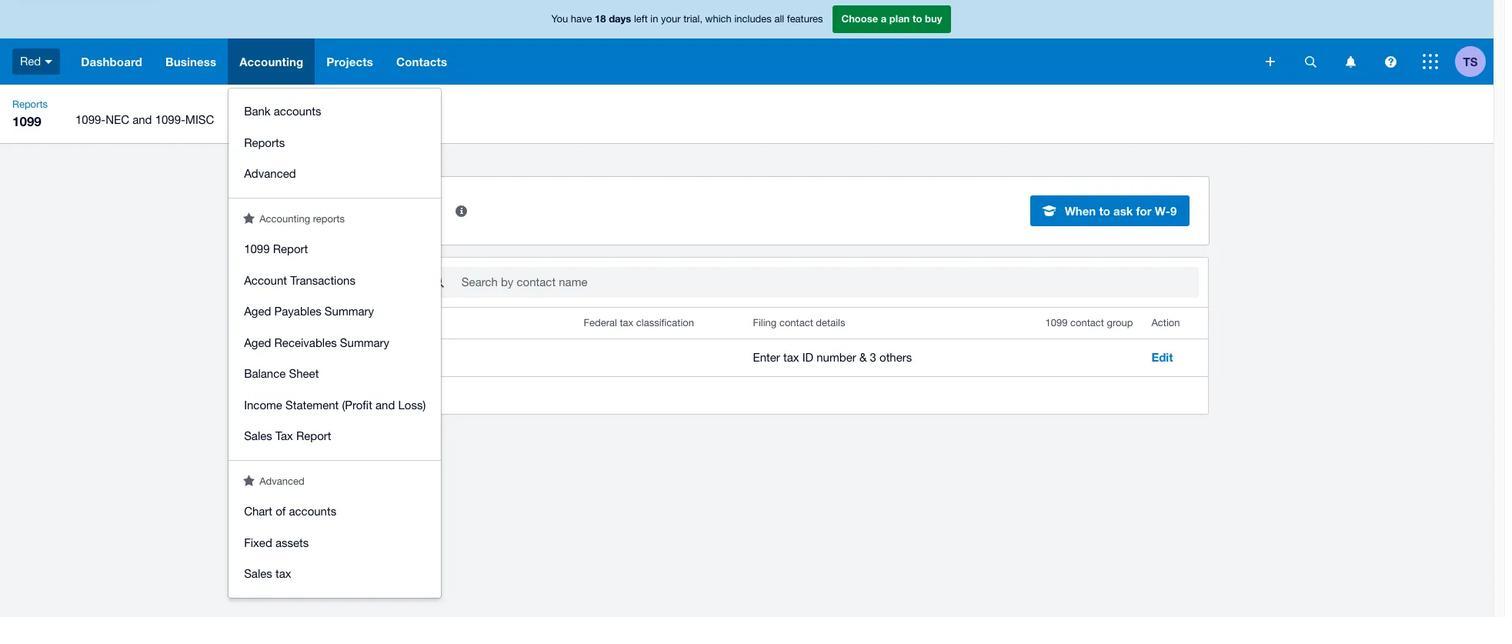 Task type: vqa. For each thing, say whether or not it's contained in the screenshot.
1099
yes



Task type: locate. For each thing, give the bounding box(es) containing it.
0 vertical spatial reports link
[[6, 97, 54, 112]]

0 vertical spatial summary
[[325, 305, 374, 318]]

1 horizontal spatial reports link
[[229, 127, 441, 159]]

and
[[133, 113, 152, 126], [376, 398, 395, 412]]

2 horizontal spatial w-
[[1155, 204, 1171, 218]]

sales tax report link
[[229, 421, 441, 452]]

business
[[165, 55, 216, 69]]

chart of accounts link
[[229, 497, 441, 528]]

summary down showing: retry
[[325, 305, 374, 318]]

1 horizontal spatial 1
[[396, 390, 402, 401]]

items
[[340, 390, 364, 401]]

your
[[661, 13, 681, 25]]

enter
[[753, 351, 781, 364]]

reports group
[[229, 226, 441, 460]]

accounts
[[274, 105, 321, 118], [289, 505, 337, 518]]

0 horizontal spatial tax
[[276, 567, 291, 581]]

1 vertical spatial and
[[376, 398, 395, 412]]

contact left group
[[1071, 317, 1105, 329]]

of right '1-' on the bottom left
[[385, 390, 394, 401]]

9 right for
[[1171, 204, 1177, 218]]

sales for sales tax
[[244, 567, 272, 581]]

tax left id
[[784, 351, 800, 364]]

income statement (profit and loss) link
[[229, 390, 441, 421]]

sales inside reports group
[[244, 430, 272, 443]]

0 horizontal spatial 1
[[377, 390, 382, 401]]

management up advanced link at the left
[[270, 113, 338, 126]]

svg image inside red popup button
[[45, 60, 53, 64]]

9 down accounting dropdown button
[[260, 113, 267, 126]]

summary for aged receivables summary
[[340, 336, 390, 349]]

2 vertical spatial tax
[[276, 567, 291, 581]]

1 horizontal spatial and
[[376, 398, 395, 412]]

advanced group
[[229, 489, 441, 598]]

contact for 1099
[[1071, 317, 1105, 329]]

for
[[1137, 204, 1152, 218]]

classification
[[637, 317, 694, 329]]

contact
[[295, 317, 331, 329]]

tax for id
[[784, 351, 800, 364]]

0 horizontal spatial 1099-
[[75, 113, 106, 126]]

2 horizontal spatial tax
[[784, 351, 800, 364]]

list box
[[229, 89, 441, 598]]

1 sales from the top
[[244, 430, 272, 443]]

projects
[[327, 55, 373, 69]]

accounting inside accounting dropdown button
[[240, 55, 304, 69]]

aged down account
[[244, 305, 271, 318]]

summary
[[325, 305, 374, 318], [340, 336, 390, 349]]

accounting for accounting reports
[[260, 213, 310, 224]]

1 vertical spatial sales
[[244, 567, 272, 581]]

when to ask for w-9
[[1065, 204, 1177, 218]]

1099 for 1099 report
[[244, 243, 270, 256]]

group containing bank accounts
[[229, 89, 441, 197]]

to left ask
[[1100, 204, 1111, 218]]

1 vertical spatial management
[[339, 201, 440, 221]]

advanced
[[244, 167, 296, 180], [260, 475, 305, 487]]

w- right the misc
[[245, 113, 260, 126]]

0 vertical spatial sales
[[244, 430, 272, 443]]

transactions
[[290, 274, 356, 287]]

accounts inside the advanced group
[[289, 505, 337, 518]]

report up account transactions on the left
[[273, 243, 308, 256]]

group
[[1107, 317, 1134, 329]]

2 contact from the left
[[1071, 317, 1105, 329]]

you have 18 days left in your trial, which includes all features
[[552, 13, 823, 25]]

0 horizontal spatial of
[[276, 505, 286, 518]]

w- down advanced link at the left
[[304, 201, 326, 221]]

2 horizontal spatial 9
[[1171, 204, 1177, 218]]

1 horizontal spatial 1099
[[244, 243, 270, 256]]

1099 inside reports 1099
[[12, 113, 41, 129]]

red button
[[0, 38, 69, 85]]

aged inside aged payables summary link
[[244, 305, 271, 318]]

of
[[385, 390, 394, 401], [276, 505, 286, 518]]

1 right '1-' on the bottom left
[[396, 390, 402, 401]]

0 vertical spatial of
[[385, 390, 394, 401]]

aged
[[244, 305, 271, 318], [244, 336, 271, 349]]

0 vertical spatial tax
[[620, 317, 634, 329]]

menu
[[60, 97, 1494, 143]]

contacts
[[396, 55, 447, 69]]

misc
[[185, 113, 214, 126]]

1 vertical spatial aged
[[244, 336, 271, 349]]

1099 inside reports group
[[244, 243, 270, 256]]

1 right (profit
[[377, 390, 382, 401]]

accounts right bank
[[274, 105, 321, 118]]

0 horizontal spatial reports
[[12, 99, 48, 110]]

of right chart
[[276, 505, 286, 518]]

reports inside group
[[244, 136, 285, 149]]

tax
[[620, 317, 634, 329], [784, 351, 800, 364], [276, 567, 291, 581]]

aged for aged payables summary
[[244, 305, 271, 318]]

accounts up assets
[[289, 505, 337, 518]]

0 vertical spatial reports
[[12, 99, 48, 110]]

tax right 'federal'
[[620, 317, 634, 329]]

0 vertical spatial 1099
[[12, 113, 41, 129]]

income
[[244, 398, 282, 412]]

showing: retry
[[308, 276, 388, 289]]

accounting
[[240, 55, 304, 69], [260, 213, 310, 224]]

choose a plan to buy
[[842, 13, 943, 25]]

0 vertical spatial advanced
[[244, 167, 296, 180]]

sales left tax
[[244, 430, 272, 443]]

accounting up bank accounts on the top of the page
[[240, 55, 304, 69]]

sales
[[244, 430, 272, 443], [244, 567, 272, 581]]

plan
[[890, 13, 910, 25]]

group
[[229, 89, 441, 197]]

1 horizontal spatial 1099-
[[155, 113, 185, 126]]

0 horizontal spatial 9
[[260, 113, 267, 126]]

account
[[244, 274, 287, 287]]

0 horizontal spatial management
[[270, 113, 338, 126]]

name
[[334, 317, 358, 329]]

reports 1099
[[12, 99, 48, 129]]

1 horizontal spatial contact
[[1071, 317, 1105, 329]]

to left buy
[[913, 13, 923, 25]]

sales down fixed
[[244, 567, 272, 581]]

0 vertical spatial aged
[[244, 305, 271, 318]]

when to ask for w-9 button
[[1031, 196, 1190, 226]]

id
[[803, 351, 814, 364]]

summary for aged payables summary
[[325, 305, 374, 318]]

ts
[[1464, 54, 1479, 68]]

and left loss)
[[376, 398, 395, 412]]

1099- right reports 1099
[[75, 113, 106, 126]]

reports down bank
[[244, 136, 285, 149]]

1099 contact group
[[1046, 317, 1134, 329]]

list box containing bank accounts
[[229, 89, 441, 598]]

(profit
[[342, 398, 373, 412]]

0 horizontal spatial 1099
[[12, 113, 41, 129]]

2 vertical spatial 1099
[[1046, 317, 1068, 329]]

2 aged from the top
[[244, 336, 271, 349]]

sales inside the advanced group
[[244, 567, 272, 581]]

1 vertical spatial to
[[1100, 204, 1111, 218]]

w- inside button
[[1155, 204, 1171, 218]]

showing: retry button
[[295, 267, 415, 298]]

0 horizontal spatial w-
[[245, 113, 260, 126]]

and right nec
[[133, 113, 152, 126]]

1 vertical spatial advanced
[[260, 475, 305, 487]]

9 inside menu
[[260, 113, 267, 126]]

1 vertical spatial accounting
[[260, 213, 310, 224]]

1099 report link
[[229, 234, 441, 265]]

1099 down red popup button
[[12, 113, 41, 129]]

ts button
[[1456, 38, 1494, 85]]

reports link down red popup button
[[6, 97, 54, 112]]

fixed assets link
[[229, 528, 441, 559]]

w-9 management down advanced link at the left
[[304, 201, 440, 221]]

1099 down favourites icon
[[244, 243, 270, 256]]

tax for classification
[[620, 317, 634, 329]]

projects button
[[315, 38, 385, 85]]

1099 left group
[[1046, 317, 1068, 329]]

contact right filing
[[780, 317, 814, 329]]

1099- right nec
[[155, 113, 185, 126]]

others
[[880, 351, 913, 364]]

all
[[775, 13, 785, 25]]

1 vertical spatial accounts
[[289, 505, 337, 518]]

w-9 management information image
[[446, 196, 477, 226]]

showing items 1-1 of 1
[[298, 390, 402, 401]]

1 vertical spatial summary
[[340, 336, 390, 349]]

sales tax report
[[244, 430, 331, 443]]

advanced up chart of accounts at the bottom
[[260, 475, 305, 487]]

1 horizontal spatial reports
[[244, 136, 285, 149]]

banner
[[0, 0, 1494, 598]]

w- right for
[[1155, 204, 1171, 218]]

0 vertical spatial accounting
[[240, 55, 304, 69]]

0 horizontal spatial svg image
[[1305, 56, 1317, 67]]

reports for reports 1099
[[12, 99, 48, 110]]

dashboard
[[81, 55, 142, 69]]

fixed
[[244, 536, 272, 549]]

svg image
[[1305, 56, 1317, 67], [1385, 56, 1397, 67]]

2 svg image from the left
[[1385, 56, 1397, 67]]

1099 report
[[244, 243, 308, 256]]

report
[[273, 243, 308, 256], [296, 430, 331, 443]]

1 1 from the left
[[377, 390, 382, 401]]

includes
[[735, 13, 772, 25]]

1 vertical spatial report
[[296, 430, 331, 443]]

0 horizontal spatial and
[[133, 113, 152, 126]]

number
[[817, 351, 857, 364]]

balance
[[244, 367, 286, 380]]

1 vertical spatial tax
[[784, 351, 800, 364]]

aged for aged receivables summary
[[244, 336, 271, 349]]

left
[[634, 13, 648, 25]]

1 horizontal spatial tax
[[620, 317, 634, 329]]

9 down advanced link at the left
[[326, 201, 335, 221]]

choose
[[842, 13, 879, 25]]

list of 1099 contacts element
[[286, 308, 1208, 376]]

1
[[377, 390, 382, 401], [396, 390, 402, 401]]

retry
[[362, 276, 388, 289]]

report right tax
[[296, 430, 331, 443]]

summary up 'tarashultz49@gmail.com'
[[340, 336, 390, 349]]

9
[[260, 113, 267, 126], [326, 201, 335, 221], [1171, 204, 1177, 218]]

2 horizontal spatial 1099
[[1046, 317, 1068, 329]]

0 horizontal spatial to
[[913, 13, 923, 25]]

0 vertical spatial to
[[913, 13, 923, 25]]

accounting up the 1099 report
[[260, 213, 310, 224]]

contact for filing
[[780, 317, 814, 329]]

1 horizontal spatial to
[[1100, 204, 1111, 218]]

aged payables summary
[[244, 305, 374, 318]]

2 1 from the left
[[396, 390, 402, 401]]

buy
[[925, 13, 943, 25]]

0 vertical spatial accounts
[[274, 105, 321, 118]]

balance sheet link
[[229, 359, 441, 390]]

1 horizontal spatial management
[[339, 201, 440, 221]]

management down advanced link at the left
[[339, 201, 440, 221]]

red
[[20, 54, 41, 68]]

reports down red popup button
[[12, 99, 48, 110]]

1 vertical spatial 1099
[[244, 243, 270, 256]]

aged up balance
[[244, 336, 271, 349]]

w-9 management down accounting dropdown button
[[245, 113, 338, 126]]

sheet
[[289, 367, 319, 380]]

1 horizontal spatial w-
[[304, 201, 326, 221]]

1 vertical spatial reports link
[[229, 127, 441, 159]]

1 vertical spatial w-9 management
[[304, 201, 440, 221]]

1 vertical spatial of
[[276, 505, 286, 518]]

1 vertical spatial reports
[[244, 136, 285, 149]]

assets
[[276, 536, 309, 549]]

0 horizontal spatial contact
[[780, 317, 814, 329]]

reports link down bank accounts on the top of the page
[[229, 127, 441, 159]]

tax down the fixed assets
[[276, 567, 291, 581]]

2 sales from the top
[[244, 567, 272, 581]]

svg image
[[1424, 54, 1439, 69], [1346, 56, 1356, 67], [1267, 57, 1276, 66], [45, 60, 53, 64]]

1 aged from the top
[[244, 305, 271, 318]]

1 contact from the left
[[780, 317, 814, 329]]

to
[[913, 13, 923, 25], [1100, 204, 1111, 218]]

aged payables summary link
[[229, 296, 441, 328]]

1 horizontal spatial svg image
[[1385, 56, 1397, 67]]

aged inside aged receivables summary link
[[244, 336, 271, 349]]

advanced up favourites icon
[[244, 167, 296, 180]]



Task type: describe. For each thing, give the bounding box(es) containing it.
3
[[870, 351, 877, 364]]

days
[[609, 13, 632, 25]]

accounting reports
[[260, 213, 345, 224]]

18
[[595, 13, 606, 25]]

filing
[[753, 317, 777, 329]]

and inside reports group
[[376, 398, 395, 412]]

edit
[[1152, 350, 1174, 364]]

account transactions link
[[229, 265, 441, 296]]

bank accounts link
[[229, 96, 441, 127]]

chart
[[244, 505, 273, 518]]

payables
[[275, 305, 322, 318]]

statement
[[286, 398, 339, 412]]

receivables
[[275, 336, 337, 349]]

accounting for accounting
[[240, 55, 304, 69]]

tax inside the advanced group
[[276, 567, 291, 581]]

advanced inside group
[[244, 167, 296, 180]]

accounts inside group
[[274, 105, 321, 118]]

0 vertical spatial report
[[273, 243, 308, 256]]

trial,
[[684, 13, 703, 25]]

reports for reports
[[244, 136, 285, 149]]

0 vertical spatial and
[[133, 113, 152, 126]]

1 horizontal spatial 9
[[326, 201, 335, 221]]

edit link
[[1152, 350, 1174, 364]]

contacts button
[[385, 38, 459, 85]]

dashboard link
[[69, 38, 154, 85]]

2 1099- from the left
[[155, 113, 185, 126]]

reports link inside banner
[[229, 127, 441, 159]]

you
[[552, 13, 568, 25]]

have
[[571, 13, 592, 25]]

income statement (profit and loss)
[[244, 398, 426, 412]]

federal tax classification
[[584, 317, 694, 329]]

in
[[651, 13, 659, 25]]

aged receivables summary
[[244, 336, 390, 349]]

1 1099- from the left
[[75, 113, 106, 126]]

to inside button
[[1100, 204, 1111, 218]]

w-9 management link
[[230, 97, 353, 143]]

balance sheet
[[244, 367, 319, 380]]

1099 for 1099 contact group
[[1046, 317, 1068, 329]]

showing
[[298, 390, 337, 401]]

details
[[816, 317, 846, 329]]

features
[[787, 13, 823, 25]]

reports
[[313, 213, 345, 224]]

1099-nec and 1099-misc link
[[60, 97, 230, 143]]

9 inside button
[[1171, 204, 1177, 218]]

bank
[[244, 105, 271, 118]]

accounting button
[[228, 38, 315, 85]]

Search by contact name field
[[460, 268, 1199, 297]]

a
[[881, 13, 887, 25]]

when
[[1065, 204, 1097, 218]]

1099-nec and 1099-misc
[[75, 113, 214, 126]]

fixed assets
[[244, 536, 309, 549]]

sales tax link
[[229, 559, 441, 590]]

favourites image
[[243, 475, 255, 486]]

showing:
[[308, 276, 359, 289]]

bank accounts
[[244, 105, 321, 118]]

ask
[[1114, 204, 1134, 218]]

which
[[706, 13, 732, 25]]

chart of accounts
[[244, 505, 337, 518]]

1 horizontal spatial of
[[385, 390, 394, 401]]

account transactions
[[244, 274, 356, 287]]

list box inside banner
[[229, 89, 441, 598]]

0 vertical spatial w-9 management
[[245, 113, 338, 126]]

aged receivables summary link
[[229, 328, 441, 359]]

to inside banner
[[913, 13, 923, 25]]

sales tax
[[244, 567, 291, 581]]

favourites image
[[243, 212, 255, 224]]

of inside the advanced group
[[276, 505, 286, 518]]

1 svg image from the left
[[1305, 56, 1317, 67]]

menu containing 1099-nec and 1099-misc
[[60, 97, 1494, 143]]

loss)
[[398, 398, 426, 412]]

tax
[[276, 430, 293, 443]]

banner containing ts
[[0, 0, 1494, 598]]

0 vertical spatial management
[[270, 113, 338, 126]]

nec
[[106, 113, 129, 126]]

&
[[860, 351, 867, 364]]

sales for sales tax report
[[244, 430, 272, 443]]

action
[[1152, 317, 1181, 329]]

1-
[[367, 390, 377, 401]]

0 horizontal spatial reports link
[[6, 97, 54, 112]]

tarashultz49@gmail.com
[[295, 351, 430, 365]]

federal
[[584, 317, 617, 329]]

filing contact details
[[753, 317, 846, 329]]

contact name
[[295, 317, 358, 329]]

enter tax id number & 3 others
[[753, 351, 913, 364]]



